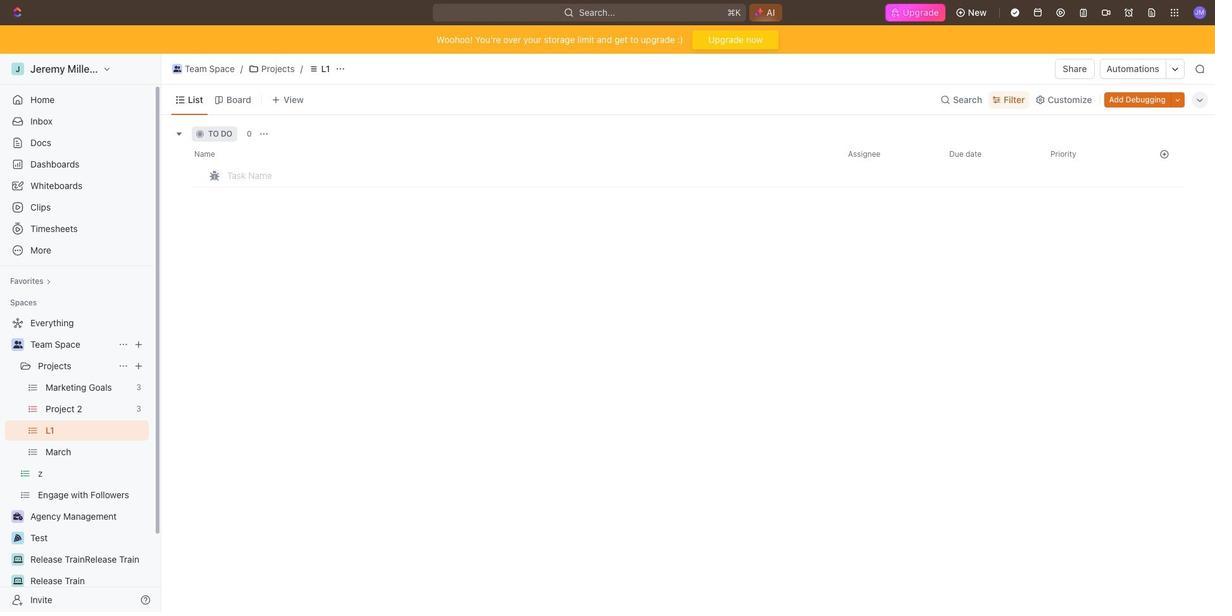 Task type: locate. For each thing, give the bounding box(es) containing it.
1 vertical spatial laptop code image
[[13, 578, 22, 586]]

laptop code image
[[13, 557, 22, 564], [13, 578, 22, 586]]

tree
[[5, 313, 149, 613]]

1 laptop code image from the top
[[13, 557, 22, 564]]

tree inside the sidebar navigation
[[5, 313, 149, 613]]

0 vertical spatial laptop code image
[[13, 557, 22, 564]]

2 laptop code image from the top
[[13, 578, 22, 586]]

business time image
[[13, 513, 22, 521]]



Task type: vqa. For each thing, say whether or not it's contained in the screenshot.
user group icon within tree
yes



Task type: describe. For each thing, give the bounding box(es) containing it.
jeremy miller's workspace, , element
[[11, 63, 24, 75]]

bug image
[[210, 171, 220, 181]]

Task Name text field
[[227, 165, 597, 186]]

user group image
[[13, 341, 22, 349]]

sidebar navigation
[[0, 54, 164, 613]]

pizza slice image
[[14, 535, 22, 543]]

user group image
[[173, 66, 181, 72]]



